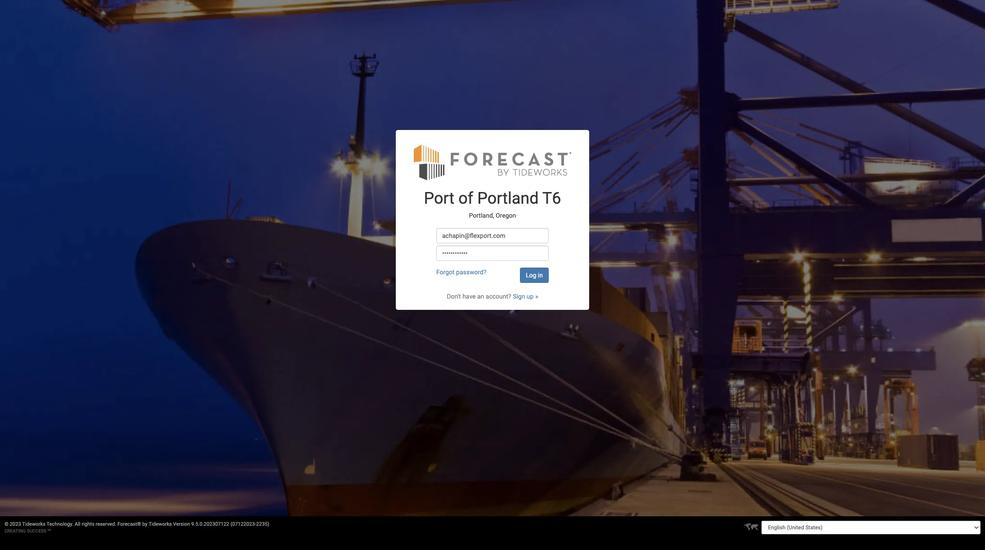 Task type: vqa. For each thing, say whether or not it's contained in the screenshot.
court
no



Task type: locate. For each thing, give the bounding box(es) containing it.
don't
[[447, 293, 461, 300]]

0 horizontal spatial tideworks
[[22, 522, 45, 527]]

tideworks right by
[[149, 522, 172, 527]]

don't have an account? sign up »
[[447, 293, 538, 300]]

tideworks up success
[[22, 522, 45, 527]]

tideworks
[[22, 522, 45, 527], [149, 522, 172, 527]]

success
[[27, 529, 46, 534]]

log in button
[[520, 268, 549, 283]]

2023
[[10, 522, 21, 527]]

all
[[75, 522, 80, 527]]

1 horizontal spatial tideworks
[[149, 522, 172, 527]]

©
[[5, 522, 8, 527]]

have
[[463, 293, 476, 300]]

creating
[[5, 529, 26, 534]]

reserved.
[[96, 522, 116, 527]]

account?
[[486, 293, 512, 300]]

sign
[[513, 293, 525, 300]]

© 2023 tideworks technology. all rights reserved. forecast® by tideworks version 9.5.0.202307122 (07122023-2235) creating success ℠
[[5, 522, 269, 534]]

technology.
[[47, 522, 73, 527]]

oregon
[[496, 212, 516, 219]]

password?
[[456, 269, 487, 276]]

sign up » link
[[513, 293, 538, 300]]

rights
[[82, 522, 94, 527]]

portland,
[[469, 212, 494, 219]]

9.5.0.202307122
[[191, 522, 229, 527]]

1 tideworks from the left
[[22, 522, 45, 527]]

℠
[[48, 529, 51, 534]]



Task type: describe. For each thing, give the bounding box(es) containing it.
forgot
[[437, 269, 455, 276]]

2 tideworks from the left
[[149, 522, 172, 527]]

t6
[[543, 189, 561, 208]]

log
[[526, 272, 537, 279]]

up
[[527, 293, 534, 300]]

forgot password? link
[[437, 269, 487, 276]]

2235)
[[256, 522, 269, 527]]

Email or username text field
[[437, 228, 549, 244]]

an
[[477, 293, 484, 300]]

portland
[[478, 189, 539, 208]]

Password password field
[[437, 246, 549, 261]]

in
[[538, 272, 543, 279]]

»
[[536, 293, 538, 300]]

forecast® by tideworks image
[[414, 144, 572, 181]]

of
[[459, 189, 474, 208]]

forgot password? log in
[[437, 269, 543, 279]]

(07122023-
[[231, 522, 256, 527]]

by
[[142, 522, 148, 527]]

port
[[424, 189, 455, 208]]

version
[[173, 522, 190, 527]]

forecast®
[[118, 522, 141, 527]]

port of portland t6 portland, oregon
[[424, 189, 561, 219]]



